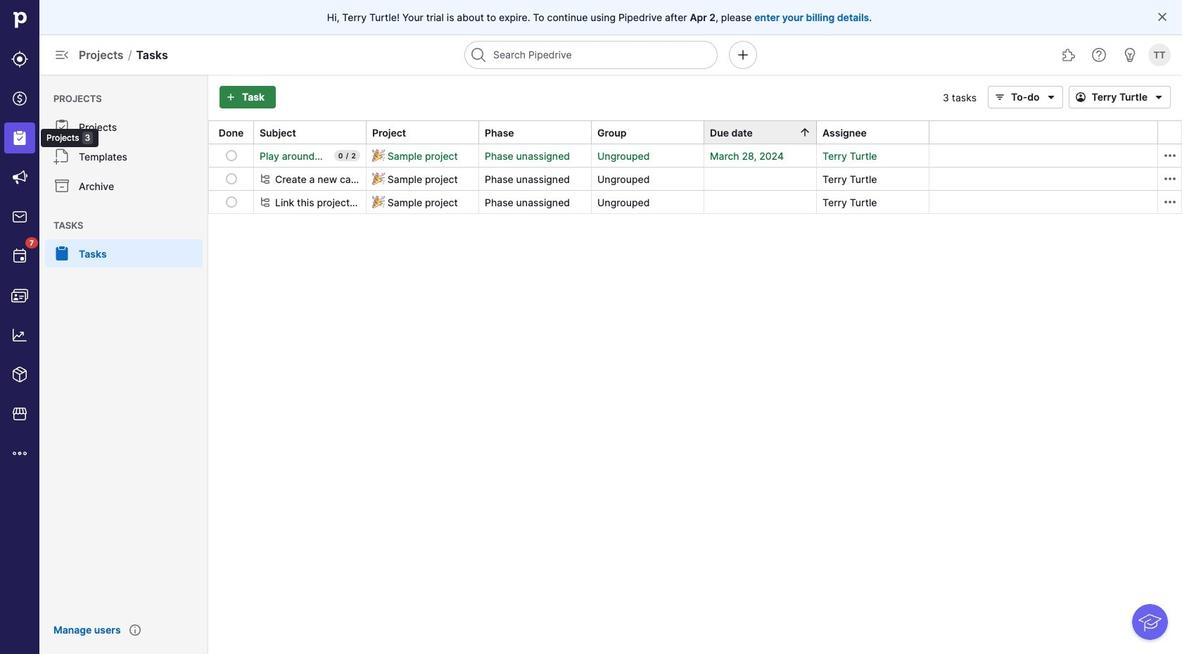Task type: locate. For each thing, give the bounding box(es) containing it.
insights image
[[11, 327, 28, 344]]

0 vertical spatial menu item
[[0, 118, 39, 158]]

row
[[209, 144, 1182, 167], [209, 167, 1182, 190], [209, 190, 1182, 213]]

0 vertical spatial color undefined image
[[54, 118, 70, 135]]

color undefined image
[[54, 148, 70, 165], [11, 248, 28, 265]]

leads image
[[11, 51, 28, 68]]

1 vertical spatial color undefined image
[[11, 248, 28, 265]]

0 horizontal spatial color undefined image
[[11, 248, 28, 265]]

deals image
[[11, 90, 28, 107]]

menu
[[0, 0, 99, 654], [39, 75, 208, 654]]

home image
[[9, 9, 30, 30]]

2 vertical spatial color undefined image
[[54, 245, 70, 262]]

knowledge center bot, also known as kc bot is an onboarding assistant that allows you to see the list of onboarding items in one place for quick and easy reference. this improves your in-app experience. image
[[1133, 604, 1169, 640]]

1 vertical spatial menu item
[[39, 239, 208, 268]]

color secondary image
[[1162, 170, 1179, 187], [260, 173, 271, 184]]

menu item
[[0, 118, 39, 158], [39, 239, 208, 268]]

quick help image
[[1091, 46, 1108, 63]]

menu toggle image
[[54, 46, 70, 63]]

more image
[[11, 445, 28, 462]]

1 row from the top
[[209, 144, 1182, 167]]

color undefined image
[[54, 118, 70, 135], [54, 177, 70, 194], [54, 245, 70, 262]]

color secondary image
[[1162, 147, 1179, 164], [1162, 194, 1179, 211], [260, 196, 271, 208]]

sales assistant image
[[1122, 46, 1139, 63]]

color primary image
[[1158, 11, 1169, 23], [1043, 89, 1060, 106], [800, 127, 811, 138], [226, 150, 237, 161]]

marketplace image
[[11, 406, 28, 422]]

sales inbox image
[[11, 208, 28, 225]]

color primary image
[[1151, 89, 1168, 106], [992, 92, 1009, 103], [1073, 92, 1090, 103], [226, 173, 237, 184], [226, 196, 237, 208]]

1 vertical spatial color undefined image
[[54, 177, 70, 194]]

3 color undefined image from the top
[[54, 245, 70, 262]]

0 vertical spatial color undefined image
[[54, 148, 70, 165]]

grid
[[208, 120, 1183, 214]]

1 horizontal spatial color undefined image
[[54, 148, 70, 165]]

2 row from the top
[[209, 167, 1182, 190]]

quick add image
[[735, 46, 752, 63]]

info image
[[129, 625, 141, 636]]



Task type: vqa. For each thing, say whether or not it's contained in the screenshot.
Campaigns image
yes



Task type: describe. For each thing, give the bounding box(es) containing it.
contacts image
[[11, 287, 28, 304]]

Search Pipedrive field
[[465, 41, 718, 69]]

1 horizontal spatial color secondary image
[[1162, 170, 1179, 187]]

0 horizontal spatial color secondary image
[[260, 173, 271, 184]]

color primary image inside row
[[226, 150, 237, 161]]

1 color undefined image from the top
[[54, 118, 70, 135]]

3 row from the top
[[209, 190, 1182, 213]]

products image
[[11, 366, 28, 383]]

campaigns image
[[11, 169, 28, 186]]

projects image
[[11, 130, 28, 146]]

color primary inverted image
[[222, 92, 239, 103]]

2 color undefined image from the top
[[54, 177, 70, 194]]



